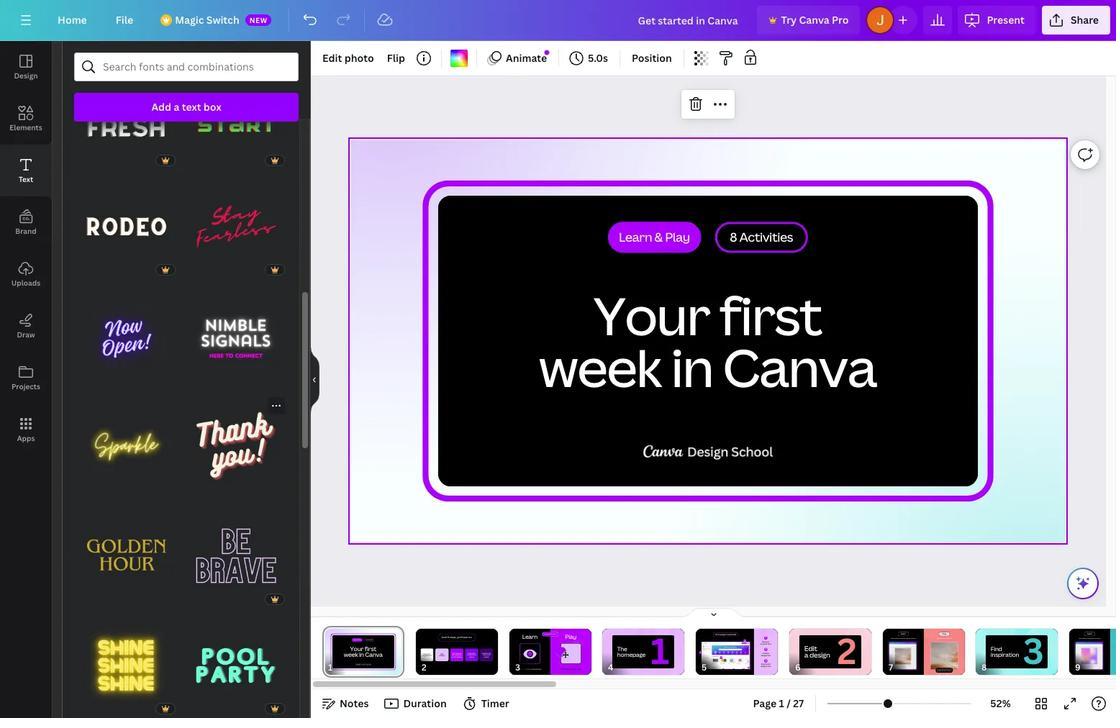 Task type: locate. For each thing, give the bounding box(es) containing it.
add a text box
[[151, 100, 221, 114]]

your inside find your projects here create a design here find recent designs here
[[766, 641, 770, 644]]

and
[[893, 638, 895, 639], [908, 638, 910, 639], [1086, 638, 1088, 639], [473, 654, 476, 656], [487, 654, 490, 656], [451, 656, 454, 658], [530, 668, 533, 671], [566, 668, 569, 671]]

side panel tab list
[[0, 41, 52, 456]]

52% button
[[977, 692, 1024, 715]]

a inside button
[[174, 100, 179, 114]]

text inside add a text box button
[[182, 100, 201, 114]]

a
[[174, 100, 179, 114], [1096, 638, 1097, 639], [804, 651, 808, 660], [769, 653, 770, 655], [439, 655, 440, 657], [524, 668, 525, 671]]

share button
[[1042, 6, 1110, 35]]

find inside find inspiration 3
[[991, 645, 1003, 653]]

try canva pro button
[[757, 6, 860, 35]]

text right the on the right bottom of the page
[[948, 638, 950, 639]]

with right work
[[472, 652, 475, 654]]

3
[[1023, 626, 1044, 675], [721, 656, 722, 660], [765, 659, 767, 663]]

box
[[204, 100, 221, 114], [950, 638, 952, 639]]

magic switch
[[175, 13, 239, 27]]

brand button
[[0, 196, 52, 248]]

recent
[[765, 663, 771, 666]]

1 horizontal spatial with
[[472, 652, 475, 654]]

1 left /
[[779, 697, 784, 710]]

here right projects
[[768, 643, 771, 646]]

video
[[525, 668, 530, 671]]

with left the on the right bottom of the page
[[943, 638, 945, 639]]

2 left click
[[837, 626, 857, 675]]

1 horizontal spatial your
[[766, 641, 770, 644]]

photos
[[467, 654, 473, 656]]

a right graphics
[[1096, 638, 1097, 639]]

2 horizontal spatial with
[[943, 638, 945, 639]]

2
[[837, 626, 857, 675], [744, 639, 746, 643], [765, 648, 767, 652]]

watch
[[518, 668, 524, 671]]

0 horizontal spatial your
[[427, 653, 430, 655]]

1 horizontal spatial how
[[899, 638, 901, 639]]

find your projects here create a design here find recent designs here
[[761, 641, 771, 668]]

edit inside dropdown button
[[322, 51, 342, 65]]

your inside find your way around
[[427, 653, 430, 655]]

3 left find your projects here create a design here find recent designs here
[[721, 656, 722, 660]]

here
[[768, 643, 771, 646], [767, 655, 771, 657], [767, 665, 771, 668]]

inspiration
[[991, 651, 1020, 659]]

text right add
[[182, 100, 201, 114]]

to left find
[[1082, 638, 1083, 639]]

0 vertical spatial box
[[204, 100, 221, 114]]

and down the get
[[451, 656, 454, 658]]

how
[[899, 638, 901, 639], [538, 668, 541, 671]]

apps button
[[0, 404, 52, 456]]

experiment
[[936, 638, 943, 639]]

learn
[[522, 633, 537, 641]]

new
[[249, 15, 268, 25]]

2 up create
[[765, 648, 767, 652]]

0 horizontal spatial 2
[[744, 639, 746, 643]]

hide image
[[310, 345, 320, 414]]

a right add
[[174, 100, 179, 114]]

projects
[[12, 381, 40, 392]]

design right find your projects here create a design here find recent designs here
[[810, 651, 830, 660]]

a left video
[[524, 668, 525, 671]]

1 vertical spatial canva
[[723, 331, 876, 402]]

1 horizontal spatial text
[[914, 638, 916, 639]]

your for here
[[766, 641, 770, 644]]

1 horizontal spatial box
[[950, 638, 952, 639]]

design right graphics
[[1097, 638, 1101, 639]]

0 horizontal spatial text
[[182, 100, 201, 114]]

3 up recent on the bottom of page
[[765, 659, 767, 663]]

your up create
[[766, 641, 770, 644]]

0 horizontal spatial 3
[[721, 656, 722, 660]]

and right photos on the bottom left of the page
[[473, 654, 476, 656]]

text right resize
[[914, 638, 916, 639]]

0 vertical spatial canva
[[799, 13, 830, 27]]

box inside button
[[204, 100, 221, 114]]

present button
[[958, 6, 1036, 35]]

here right designs
[[767, 665, 771, 668]]

1 horizontal spatial 3
[[765, 659, 767, 663]]

with left elements
[[452, 654, 455, 656]]

how right 'watch'
[[899, 638, 901, 639]]

0 horizontal spatial box
[[204, 100, 221, 114]]

it's time to explore
[[941, 654, 948, 657]]

edit a design left the get
[[439, 653, 445, 657]]

edit right find your projects here create a design here find recent designs here
[[804, 644, 817, 653]]

box right the on the right bottom of the page
[[950, 638, 952, 639]]

to down it's
[[941, 656, 942, 657]]

and right share
[[487, 654, 490, 656]]

/
[[787, 697, 791, 710]]

the
[[945, 638, 947, 639]]

3 right inspiration
[[1023, 626, 1044, 675]]

elements
[[455, 654, 462, 656]]

share
[[483, 654, 487, 656]]

find inside find your way around
[[423, 653, 427, 655]]

with
[[943, 638, 945, 639], [472, 652, 475, 654], [452, 654, 455, 656]]

box down search fonts and combinations search box
[[204, 100, 221, 114]]

watch a video and learn how interact and make it happen
[[518, 668, 582, 671]]

and inside work with photos and videos
[[473, 654, 476, 656]]

5.0s
[[588, 51, 608, 65]]

add
[[151, 100, 171, 114]]

1 vertical spatial your
[[427, 653, 430, 655]]

2 horizontal spatial 2
[[837, 626, 857, 675]]

group
[[74, 65, 178, 169], [184, 65, 288, 169], [74, 166, 178, 279], [184, 166, 288, 279], [74, 276, 178, 388], [184, 276, 288, 388], [184, 394, 288, 498], [184, 504, 288, 608], [184, 605, 288, 718], [74, 614, 178, 718]]

to inside it's time to explore
[[941, 656, 942, 657]]

duration button
[[380, 692, 452, 715]]

way
[[422, 655, 426, 657]]

graphics
[[1090, 638, 1095, 639]]

1 vertical spatial how
[[538, 668, 541, 671]]

new image
[[545, 50, 549, 55]]

home link
[[46, 6, 98, 35]]

notes
[[340, 697, 369, 710]]

get inspired with elements and templates
[[451, 652, 462, 658]]

position button
[[626, 47, 678, 70]]

to left add,
[[902, 638, 903, 639]]

how to find and add graphics to a design
[[1079, 638, 1101, 639]]

your
[[766, 641, 770, 644], [427, 653, 430, 655]]

Page title text field
[[339, 661, 345, 675]]

your right way
[[427, 653, 430, 655]]

edit
[[322, 51, 342, 65], [804, 644, 817, 653], [440, 653, 443, 655]]

design up recent on the bottom of page
[[761, 655, 767, 657]]

edit left the get
[[440, 653, 443, 655]]

a right create
[[769, 653, 770, 655]]

work
[[468, 652, 472, 654]]

it
[[574, 668, 575, 671]]

edit photo
[[322, 51, 374, 65]]

1 horizontal spatial edit a design
[[804, 644, 830, 660]]

1 up projects
[[765, 636, 766, 640]]

design
[[1097, 638, 1101, 639], [810, 651, 830, 660], [761, 655, 767, 657], [440, 655, 445, 657]]

find
[[1083, 638, 1085, 639]]

play
[[565, 633, 576, 641]]

first
[[720, 280, 822, 350]]

resize
[[910, 638, 914, 639]]

edit left photo
[[322, 51, 342, 65]]

1 horizontal spatial 2
[[765, 648, 767, 652]]

in
[[671, 331, 713, 402]]

0 horizontal spatial edit
[[322, 51, 342, 65]]

page
[[753, 697, 777, 710]]

learn
[[533, 668, 537, 671]]

a right find your projects here create a design here find recent designs here
[[804, 651, 808, 660]]

2 horizontal spatial 3
[[1023, 626, 1044, 675]]

to right graphics
[[1095, 638, 1096, 639]]

work with photos and videos
[[467, 652, 476, 658]]

interact
[[559, 668, 566, 671]]

1 horizontal spatial edit
[[440, 653, 443, 655]]

edit a design
[[804, 644, 830, 660], [439, 653, 445, 657]]

and inside how to find and add graphics to a design 'button'
[[1086, 638, 1088, 639]]

here up recent on the bottom of page
[[767, 655, 771, 657]]

edit a design right find your projects here create a design here find recent designs here
[[804, 644, 830, 660]]

0 horizontal spatial with
[[452, 654, 455, 656]]

how right learn
[[538, 668, 541, 671]]

1 down hide pages image
[[700, 651, 701, 655]]

0 vertical spatial your
[[766, 641, 770, 644]]

2 horizontal spatial edit
[[804, 644, 817, 653]]

text
[[182, 100, 201, 114], [914, 638, 916, 639], [948, 638, 950, 639]]

2 left find your projects here create a design here find recent designs here
[[744, 639, 746, 643]]

and left add
[[1086, 638, 1088, 639]]

it's
[[941, 654, 944, 656]]

around
[[426, 655, 431, 657]]

a inside 'button'
[[1096, 638, 1097, 639]]

try canva pro
[[781, 13, 849, 27]]



Task type: describe. For each thing, give the bounding box(es) containing it.
uploads
[[11, 278, 40, 288]]

projects
[[761, 643, 767, 646]]

collaborate, share and publish
[[482, 652, 491, 658]]

edit photo button
[[317, 47, 380, 70]]

and inside get inspired with elements and templates
[[451, 656, 454, 658]]

and right click
[[893, 638, 895, 639]]

switch
[[206, 13, 239, 27]]

1 inside button
[[779, 697, 784, 710]]

animate button
[[483, 47, 553, 70]]

draw
[[17, 330, 35, 340]]

flip button
[[381, 47, 411, 70]]

click
[[891, 638, 893, 639]]

Design title text field
[[627, 6, 751, 35]]

add
[[1088, 638, 1090, 639]]

inspired
[[455, 652, 461, 654]]

homepage
[[618, 651, 646, 659]]

find for 3
[[991, 645, 1003, 653]]

the homepage 1
[[618, 626, 670, 675]]

page 1 / 27 button
[[747, 692, 810, 715]]

timer
[[481, 697, 509, 710]]

happen
[[576, 668, 582, 671]]

and left make
[[566, 668, 569, 671]]

find your way around
[[422, 653, 431, 657]]

hide pages image
[[679, 607, 748, 619]]

create
[[763, 653, 768, 655]]

file
[[116, 13, 133, 27]]

0 horizontal spatial how
[[538, 668, 541, 671]]

design button
[[0, 41, 52, 93]]

0 vertical spatial here
[[768, 643, 771, 646]]

a right around
[[439, 655, 440, 657]]

design right around
[[440, 655, 445, 657]]

how
[[1079, 638, 1082, 639]]

collaborate,
[[482, 652, 491, 654]]

apps
[[17, 433, 35, 443]]

2 vertical spatial here
[[767, 665, 771, 668]]

week in canva
[[539, 331, 876, 402]]

5.0s button
[[565, 47, 614, 70]]

elements button
[[0, 93, 52, 145]]

1 vertical spatial box
[[950, 638, 952, 639]]

timer button
[[458, 692, 515, 715]]

watch
[[896, 638, 899, 639]]

how to find and add graphics to a design button
[[1070, 629, 1116, 675]]

uploads button
[[0, 248, 52, 300]]

no color image
[[451, 50, 468, 67]]

file button
[[104, 6, 145, 35]]

and left learn
[[530, 668, 533, 671]]

your first
[[593, 280, 822, 350]]

pro
[[832, 13, 849, 27]]

2 horizontal spatial text
[[948, 638, 950, 639]]

projects button
[[0, 352, 52, 404]]

design inside 'button'
[[1097, 638, 1101, 639]]

0 vertical spatial how
[[899, 638, 901, 639]]

animate
[[506, 51, 547, 65]]

get
[[452, 652, 455, 654]]

a inside find your projects here create a design here find recent designs here
[[769, 653, 770, 655]]

explore
[[943, 656, 948, 657]]

27
[[793, 697, 804, 710]]

magic
[[175, 13, 204, 27]]

share
[[1071, 13, 1099, 27]]

edit
[[906, 638, 908, 639]]

videos
[[469, 656, 474, 658]]

1 right homepage
[[651, 626, 670, 675]]

draw button
[[0, 300, 52, 352]]

home
[[58, 13, 87, 27]]

click and watch how to add, edit and resize text experiment with the text box
[[891, 638, 952, 639]]

position
[[632, 51, 672, 65]]

canva inside button
[[799, 13, 830, 27]]

with inside get inspired with elements and templates
[[452, 654, 455, 656]]

text
[[19, 174, 33, 184]]

and inside collaborate, share and publish
[[487, 654, 490, 656]]

Search fonts and combinations search field
[[103, 53, 270, 81]]

elements
[[10, 122, 42, 132]]

add,
[[903, 638, 905, 639]]

text button
[[0, 145, 52, 196]]

designs
[[761, 665, 767, 668]]

photo
[[345, 51, 374, 65]]

templates
[[454, 656, 462, 658]]

your for around
[[427, 653, 430, 655]]

brand
[[15, 226, 37, 236]]

try
[[781, 13, 797, 27]]

find for way
[[423, 653, 427, 655]]

with inside work with photos and videos
[[472, 652, 475, 654]]

and right edit
[[908, 638, 910, 639]]

page 1 image
[[322, 629, 404, 675]]

main menu bar
[[0, 0, 1116, 41]]

1 vertical spatial here
[[767, 655, 771, 657]]

publish
[[484, 656, 489, 658]]

find inspiration 3
[[991, 626, 1044, 675]]

make
[[570, 668, 574, 671]]

find for projects
[[762, 641, 766, 644]]

flip
[[387, 51, 405, 65]]

design
[[14, 71, 38, 81]]

the
[[618, 645, 627, 653]]

canva assistant image
[[1075, 575, 1092, 592]]

design inside find your projects here create a design here find recent designs here
[[761, 655, 767, 657]]

duration
[[403, 697, 447, 710]]

page 1 / 27
[[753, 697, 804, 710]]

0 horizontal spatial edit a design
[[439, 653, 445, 657]]



Task type: vqa. For each thing, say whether or not it's contained in the screenshot.
THE BACK TO HOME "link"
no



